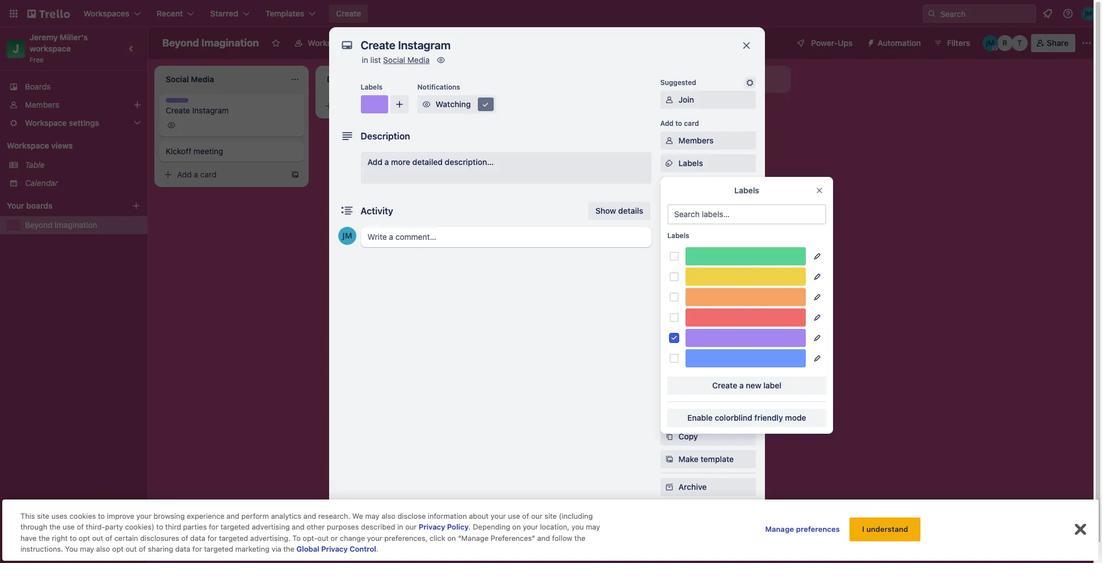 Task type: locate. For each thing, give the bounding box(es) containing it.
privacy up click at left
[[419, 523, 445, 532]]

instructions.
[[20, 545, 63, 554]]

new
[[746, 381, 762, 391]]

targeted down perform
[[221, 523, 250, 532]]

jeremy miller's workspace link
[[30, 32, 90, 53]]

create left instagram
[[166, 106, 190, 115]]

on down policy
[[447, 534, 456, 543]]

1 horizontal spatial privacy
[[419, 523, 445, 532]]

.
[[469, 523, 471, 532], [376, 545, 378, 554]]

customize views image
[[439, 37, 450, 49]]

2 vertical spatial power-
[[696, 317, 722, 327]]

add down custom
[[679, 317, 694, 327]]

"manage
[[458, 534, 489, 543]]

sm image inside watching button
[[421, 99, 432, 110]]

ups up add power-ups
[[684, 301, 697, 309]]

our
[[531, 512, 543, 521], [405, 523, 417, 532]]

cover
[[679, 249, 701, 259]]

for inside this site uses cookies to improve your browsing experience and perform analytics and research. we may also disclose information about your use of our site (including through the use of third-party cookies) to third parties for targeted advertising and other purposes described in our
[[209, 523, 218, 532]]

add a card for create from template… icon's 'add a card' link
[[177, 170, 217, 179]]

1 horizontal spatial members link
[[660, 132, 756, 150]]

automation up add button
[[660, 346, 699, 355]]

and up to
[[292, 523, 305, 532]]

0 vertical spatial add a card link
[[320, 98, 447, 114]]

to
[[676, 119, 682, 128], [98, 512, 105, 521], [156, 523, 163, 532], [70, 534, 77, 543]]

list up join link
[[706, 74, 716, 84]]

of down party
[[105, 534, 112, 543]]

share button down archive link
[[660, 501, 756, 519]]

jeremy miller (jeremymiller198) image
[[1082, 7, 1096, 20], [982, 35, 998, 51]]

sm image inside create instagram link
[[166, 120, 177, 131]]

of down parties
[[181, 534, 188, 543]]

automation
[[878, 38, 921, 48], [660, 346, 699, 355]]

you
[[65, 545, 78, 554]]

1 horizontal spatial share
[[1047, 38, 1069, 48]]

detailed
[[412, 157, 443, 167]]

1 horizontal spatial site
[[545, 512, 557, 521]]

sm image for suggested
[[745, 77, 756, 89]]

members down boards
[[25, 100, 59, 110]]

and inside . depending on your location, you may have the right to opt out of certain disclosures of data for targeted advertising. to opt-out or change your preferences, click on "manage preferences" and follow the instructions. you may also opt out of sharing data for targeted marketing via the
[[537, 534, 550, 543]]

beyond imagination up social media 'text box'
[[162, 37, 259, 49]]

r button
[[997, 35, 1013, 51]]

custom fields
[[679, 272, 732, 282]]

1 horizontal spatial our
[[531, 512, 543, 521]]

0 horizontal spatial power-
[[660, 301, 684, 309]]

share button down 0 notifications image
[[1031, 34, 1076, 52]]

0 horizontal spatial jeremy miller (jeremymiller198) image
[[982, 35, 998, 51]]

opt down third-
[[79, 534, 90, 543]]

beyond imagination down your boards with 1 items element
[[25, 220, 97, 230]]

1 vertical spatial for
[[207, 534, 217, 543]]

members down add to card
[[679, 136, 714, 145]]

0 horizontal spatial add a card
[[177, 170, 217, 179]]

targeted inside this site uses cookies to improve your browsing experience and perform analytics and research. we may also disclose information about your use of our site (including through the use of third-party cookies) to third parties for targeted advertising and other purposes described in our
[[221, 523, 250, 532]]

0 horizontal spatial imagination
[[55, 220, 97, 230]]

1 horizontal spatial add a card link
[[320, 98, 447, 114]]

kickoff meeting
[[166, 146, 223, 156]]

imagination down your boards with 1 items element
[[55, 220, 97, 230]]

sm image inside make template link
[[664, 454, 675, 465]]

star or unstar board image
[[272, 39, 281, 48]]

depending
[[473, 523, 510, 532]]

0 vertical spatial in
[[362, 55, 368, 65]]

0 vertical spatial targeted
[[221, 523, 250, 532]]

0 horizontal spatial beyond imagination
[[25, 220, 97, 230]]

. up "manage in the left bottom of the page
[[469, 523, 471, 532]]

understand
[[867, 525, 908, 534]]

1 vertical spatial add a card link
[[159, 167, 286, 183]]

card for create from template… icon
[[200, 170, 217, 179]]

kickoff
[[166, 146, 191, 156]]

0 vertical spatial may
[[365, 512, 380, 521]]

opt down certain
[[112, 545, 124, 554]]

0 vertical spatial beyond imagination
[[162, 37, 259, 49]]

free
[[30, 56, 44, 64]]

add left button
[[679, 364, 694, 374]]

1 vertical spatial use
[[63, 523, 75, 532]]

1 vertical spatial privacy
[[321, 545, 348, 554]]

0 horizontal spatial on
[[447, 534, 456, 543]]

your boards with 1 items element
[[7, 199, 115, 213]]

add a card link for create from template… image
[[320, 98, 447, 114]]

privacy policy link
[[419, 523, 469, 532]]

about
[[469, 512, 489, 521]]

colorblind
[[715, 413, 753, 423]]

0 horizontal spatial card
[[200, 170, 217, 179]]

data
[[190, 534, 205, 543], [175, 545, 190, 554]]

social media link
[[383, 55, 430, 65]]

1 vertical spatial in
[[397, 523, 403, 532]]

1 horizontal spatial jeremy miller (jeremymiller198) image
[[1082, 7, 1096, 20]]

manage preferences button
[[765, 519, 840, 541]]

of down cookies
[[77, 523, 84, 532]]

0 vertical spatial for
[[209, 523, 218, 532]]

create down the add button button
[[712, 381, 738, 391]]

0 vertical spatial members link
[[0, 96, 148, 114]]

power-ups inside button
[[811, 38, 853, 48]]

1 horizontal spatial on
[[512, 523, 521, 532]]

1 horizontal spatial card
[[362, 101, 378, 111]]

on up preferences"
[[512, 523, 521, 532]]

1 horizontal spatial automation
[[878, 38, 921, 48]]

t button
[[1012, 35, 1028, 51]]

out left or
[[318, 534, 329, 543]]

0 vertical spatial power-ups
[[811, 38, 853, 48]]

add a card down doing text field
[[338, 101, 378, 111]]

preferences"
[[491, 534, 535, 543]]

add
[[659, 74, 673, 84], [338, 101, 353, 111], [660, 119, 674, 128], [368, 157, 383, 167], [177, 170, 192, 179], [679, 317, 694, 327], [679, 364, 694, 374]]

also right free
[[96, 545, 110, 554]]

out down third-
[[92, 534, 103, 543]]

members link
[[0, 96, 148, 114], [660, 132, 756, 150]]

improve
[[107, 512, 134, 521]]

sm image for add a card
[[162, 169, 174, 181]]

ups inside button
[[838, 38, 853, 48]]

to up disclosures in the bottom left of the page
[[156, 523, 163, 532]]

power-
[[811, 38, 838, 48], [660, 301, 684, 309], [696, 317, 722, 327]]

add a card down kickoff meeting
[[177, 170, 217, 179]]

mode
[[785, 413, 806, 423]]

ups left "automation" button
[[838, 38, 853, 48]]

fields
[[710, 272, 732, 282]]

1 horizontal spatial members
[[679, 136, 714, 145]]

of
[[522, 512, 529, 521], [77, 523, 84, 532], [105, 534, 112, 543], [181, 534, 188, 543], [139, 545, 146, 554]]

1 horizontal spatial add a card
[[338, 101, 378, 111]]

use
[[508, 512, 520, 521], [63, 523, 75, 532]]

instagram
[[192, 106, 229, 115]]

also inside this site uses cookies to improve your browsing experience and perform analytics and research. we may also disclose information about your use of our site (including through the use of third-party cookies) to third parties for targeted advertising and other purposes described in our
[[382, 512, 396, 521]]

members
[[25, 100, 59, 110], [679, 136, 714, 145]]

1 horizontal spatial .
[[469, 523, 471, 532]]

back to home image
[[27, 5, 70, 23]]

actions
[[660, 393, 686, 401]]

labels up checklist
[[679, 158, 703, 168]]

open information menu image
[[1063, 8, 1074, 19]]

add a more detailed description… link
[[361, 152, 651, 184]]

analytics
[[271, 512, 301, 521]]

automation left the filters button
[[878, 38, 921, 48]]

details
[[618, 206, 643, 216]]

use up right on the left of the page
[[63, 523, 75, 532]]

sm image inside "automation" button
[[862, 34, 878, 50]]

jeremy miller (jeremymiller198) image
[[338, 227, 356, 245]]

targeted down parties
[[204, 545, 233, 554]]

. down described
[[376, 545, 378, 554]]

to down join
[[676, 119, 682, 128]]

our up location, on the bottom of page
[[531, 512, 543, 521]]

0 horizontal spatial members link
[[0, 96, 148, 114]]

card
[[362, 101, 378, 111], [684, 119, 699, 128], [200, 170, 217, 179]]

create up workspace visible
[[336, 9, 361, 18]]

1 horizontal spatial in
[[397, 523, 403, 532]]

2 horizontal spatial power-
[[811, 38, 838, 48]]

labels up cover
[[668, 232, 690, 240]]

and down location, on the bottom of page
[[537, 534, 550, 543]]

share down archive
[[679, 505, 700, 515]]

site
[[37, 512, 49, 521], [545, 512, 557, 521]]

2 vertical spatial for
[[192, 545, 202, 554]]

sm image for cover
[[664, 249, 675, 260]]

also up described
[[382, 512, 396, 521]]

1 vertical spatial workspace
[[7, 141, 49, 150]]

sm image inside archive link
[[664, 482, 675, 493]]

color: orange, title: none menu item
[[686, 288, 806, 307]]

of left sharing
[[139, 545, 146, 554]]

uses
[[51, 512, 67, 521]]

create inside primary element
[[336, 9, 361, 18]]

sm image for copy
[[664, 431, 675, 443]]

1 vertical spatial also
[[96, 545, 110, 554]]

browsing
[[154, 512, 185, 521]]

0 vertical spatial workspace
[[308, 38, 350, 48]]

list left social
[[370, 55, 381, 65]]

color: red, title: none menu item
[[686, 309, 806, 327]]

add down kickoff
[[177, 170, 192, 179]]

add a card link down doing text field
[[320, 98, 447, 114]]

custom
[[679, 272, 708, 282]]

join link
[[660, 91, 756, 109]]

add a card link down kickoff meeting link
[[159, 167, 286, 183]]

create
[[336, 9, 361, 18], [166, 106, 190, 115], [712, 381, 738, 391]]

0 horizontal spatial beyond
[[25, 220, 53, 230]]

members link up labels link
[[660, 132, 756, 150]]

card down meeting
[[200, 170, 217, 179]]

workspace up table
[[7, 141, 49, 150]]

0 horizontal spatial our
[[405, 523, 417, 532]]

your
[[136, 512, 152, 521], [491, 512, 506, 521], [523, 523, 538, 532], [367, 534, 382, 543]]

sm image inside labels link
[[664, 158, 675, 169]]

notifications
[[418, 83, 460, 91]]

data down parties
[[190, 534, 205, 543]]

1 vertical spatial beyond
[[25, 220, 53, 230]]

jeremy miller (jeremymiller198) image left r
[[982, 35, 998, 51]]

privacy down or
[[321, 545, 348, 554]]

None text field
[[355, 35, 730, 56]]

0 vertical spatial jeremy miller (jeremymiller198) image
[[1082, 7, 1096, 20]]

targeted up marketing
[[219, 534, 248, 543]]

workspace
[[30, 44, 71, 53]]

miller's
[[60, 32, 88, 42]]

0 horizontal spatial opt
[[79, 534, 90, 543]]

beyond down "boards"
[[25, 220, 53, 230]]

2 horizontal spatial out
[[318, 534, 329, 543]]

the down uses
[[49, 523, 61, 532]]

0 horizontal spatial use
[[63, 523, 75, 532]]

change
[[340, 534, 365, 543]]

add a card link for create from template… icon
[[159, 167, 286, 183]]

ups up color: purple, title: none menu item
[[722, 317, 737, 327]]

views
[[51, 141, 73, 150]]

0 vertical spatial use
[[508, 512, 520, 521]]

filters button
[[930, 34, 974, 52]]

sm image inside copy 'link'
[[664, 431, 675, 443]]

for
[[209, 523, 218, 532], [207, 534, 217, 543], [192, 545, 202, 554]]

(including
[[559, 512, 593, 521]]

1 vertical spatial opt
[[112, 545, 124, 554]]

add another list
[[659, 74, 716, 84]]

1 horizontal spatial also
[[382, 512, 396, 521]]

2 vertical spatial card
[[200, 170, 217, 179]]

add another list link
[[641, 70, 787, 89]]

site up location, on the bottom of page
[[545, 512, 557, 521]]

in inside this site uses cookies to improve your browsing experience and perform analytics and research. we may also disclose information about your use of our site (including through the use of third-party cookies) to third parties for targeted advertising and other purposes described in our
[[397, 523, 403, 532]]

beyond imagination
[[162, 37, 259, 49], [25, 220, 97, 230]]

filters
[[947, 38, 971, 48]]

1 vertical spatial list
[[706, 74, 716, 84]]

social
[[383, 55, 405, 65]]

0 vertical spatial add a card
[[338, 101, 378, 111]]

a left new
[[740, 381, 744, 391]]

0 vertical spatial .
[[469, 523, 471, 532]]

sm image
[[435, 54, 447, 66], [664, 94, 675, 106], [421, 99, 432, 110], [324, 100, 335, 112], [485, 100, 496, 112], [166, 120, 177, 131], [664, 409, 675, 420]]

0 vertical spatial also
[[382, 512, 396, 521]]

the right via
[[283, 545, 295, 554]]

also
[[382, 512, 396, 521], [96, 545, 110, 554]]

our down disclose
[[405, 523, 417, 532]]

imagination
[[201, 37, 259, 49], [55, 220, 97, 230]]

color: green, title: none menu item
[[686, 248, 806, 266]]

0 horizontal spatial ups
[[684, 301, 697, 309]]

1 vertical spatial on
[[447, 534, 456, 543]]

2 horizontal spatial card
[[684, 119, 699, 128]]

move
[[679, 409, 699, 419]]

0 vertical spatial create
[[336, 9, 361, 18]]

table
[[25, 160, 45, 170]]

0 vertical spatial power-
[[811, 38, 838, 48]]

1 vertical spatial may
[[586, 523, 600, 532]]

add a card for 'add a card' link related to create from template… image
[[338, 101, 378, 111]]

members link down boards
[[0, 96, 148, 114]]

party
[[105, 523, 123, 532]]

to up you
[[70, 534, 77, 543]]

privacy
[[419, 523, 445, 532], [321, 545, 348, 554]]

automation inside button
[[878, 38, 921, 48]]

0 vertical spatial beyond
[[162, 37, 199, 49]]

workspace left 'visible' in the left top of the page
[[308, 38, 350, 48]]

site up through at the bottom of the page
[[37, 512, 49, 521]]

card down doing text field
[[362, 101, 378, 111]]

2 vertical spatial may
[[80, 545, 94, 554]]

0 vertical spatial privacy
[[419, 523, 445, 532]]

0 horizontal spatial also
[[96, 545, 110, 554]]

Board name text field
[[157, 34, 265, 52]]

share left show menu 'icon'
[[1047, 38, 1069, 48]]

sm image inside 'add a card' link
[[162, 169, 174, 181]]

search image
[[928, 9, 937, 18]]

data right sharing
[[175, 545, 190, 554]]

imagination up social media 'text box'
[[201, 37, 259, 49]]

create from template… image
[[452, 102, 461, 111]]

template
[[701, 455, 734, 464]]

0 vertical spatial opt
[[79, 534, 90, 543]]

1 vertical spatial jeremy miller (jeremymiller198) image
[[982, 35, 998, 51]]

described
[[361, 523, 395, 532]]

card down join
[[684, 119, 699, 128]]

1 horizontal spatial list
[[706, 74, 716, 84]]

in up the preferences,
[[397, 523, 403, 532]]

beyond up social media 'text box'
[[162, 37, 199, 49]]

jeremy miller (jeremymiller198) image right open information menu image
[[1082, 7, 1096, 20]]

location,
[[540, 523, 570, 532]]

1 horizontal spatial ups
[[722, 317, 737, 327]]

privacy alert dialog
[[2, 500, 1099, 561]]

0 horizontal spatial site
[[37, 512, 49, 521]]

boards
[[26, 201, 53, 211]]

manage
[[765, 525, 794, 534]]

0 horizontal spatial add a card link
[[159, 167, 286, 183]]

workspace for workspace visible
[[308, 38, 350, 48]]

0 horizontal spatial share
[[679, 505, 700, 515]]

0 horizontal spatial create
[[166, 106, 190, 115]]

create button
[[329, 5, 368, 23]]

labels down in list social media
[[361, 83, 383, 91]]

out down certain
[[126, 545, 137, 554]]

workspace views
[[7, 141, 73, 150]]

sm image
[[862, 34, 878, 50], [745, 77, 756, 89], [480, 99, 491, 110], [664, 135, 675, 146], [664, 158, 675, 169], [162, 169, 174, 181], [664, 181, 675, 192], [664, 249, 675, 260], [664, 431, 675, 443], [664, 454, 675, 465], [664, 482, 675, 493]]

in down 'visible' in the left top of the page
[[362, 55, 368, 65]]

sm image inside cover link
[[664, 249, 675, 260]]

of up preferences"
[[522, 512, 529, 521]]

0 horizontal spatial in
[[362, 55, 368, 65]]

in
[[362, 55, 368, 65], [397, 523, 403, 532]]

1 horizontal spatial may
[[365, 512, 380, 521]]

the inside this site uses cookies to improve your browsing experience and perform analytics and research. we may also disclose information about your use of our site (including through the use of third-party cookies) to third parties for targeted advertising and other purposes described in our
[[49, 523, 61, 532]]

rubyanndersson (rubyanndersson) image
[[997, 35, 1013, 51]]

use up preferences"
[[508, 512, 520, 521]]

1 horizontal spatial beyond
[[162, 37, 199, 49]]

Search labels… text field
[[668, 204, 827, 225]]

workspace inside workspace visible button
[[308, 38, 350, 48]]

2 horizontal spatial ups
[[838, 38, 853, 48]]

beyond imagination inside beyond imagination link
[[25, 220, 97, 230]]

1 vertical spatial ups
[[684, 301, 697, 309]]

. depending on your location, you may have the right to opt out of certain disclosures of data for targeted advertising. to opt-out or change your preferences, click on "manage preferences" and follow the instructions. you may also opt out of sharing data for targeted marketing via the
[[20, 523, 600, 554]]

dates button
[[660, 200, 756, 218]]

0 horizontal spatial workspace
[[7, 141, 49, 150]]



Task type: vqa. For each thing, say whether or not it's contained in the screenshot.
the leftmost USE
yes



Task type: describe. For each thing, give the bounding box(es) containing it.
sm image inside watching button
[[480, 99, 491, 110]]

sm image for labels
[[664, 158, 675, 169]]

jeremy
[[30, 32, 58, 42]]

1 vertical spatial imagination
[[55, 220, 97, 230]]

jeremy miller's workspace free
[[30, 32, 90, 64]]

sm image inside join link
[[664, 94, 675, 106]]

button
[[696, 364, 721, 374]]

0 horizontal spatial power-ups
[[660, 301, 697, 309]]

sm image for members
[[664, 135, 675, 146]]

sm image for automation
[[862, 34, 878, 50]]

purposes
[[327, 523, 359, 532]]

sm image inside "checklist" "link"
[[664, 181, 675, 192]]

also inside . depending on your location, you may have the right to opt out of certain disclosures of data for targeted advertising. to opt-out or change your preferences, click on "manage preferences" and follow the instructions. you may also opt out of sharing data for targeted marketing via the
[[96, 545, 110, 554]]

move link
[[660, 405, 756, 423]]

i understand
[[862, 525, 908, 534]]

0 vertical spatial list
[[370, 55, 381, 65]]

Doing text field
[[320, 70, 445, 89]]

dates
[[679, 204, 700, 213]]

create for create instagram
[[166, 106, 190, 115]]

0 horizontal spatial .
[[376, 545, 378, 554]]

watching button
[[418, 95, 496, 114]]

0 vertical spatial share
[[1047, 38, 1069, 48]]

add down suggested
[[660, 119, 674, 128]]

color: purple, title: none menu item
[[686, 329, 806, 347]]

make template
[[679, 455, 734, 464]]

automation button
[[862, 34, 928, 52]]

2 vertical spatial ups
[[722, 317, 737, 327]]

attachment
[[679, 227, 723, 236]]

archive
[[679, 483, 707, 492]]

disclose
[[398, 512, 426, 521]]

1 vertical spatial power-
[[660, 301, 684, 309]]

create for create a new label
[[712, 381, 738, 391]]

try premium free
[[26, 543, 89, 552]]

workspace visible
[[308, 38, 376, 48]]

sm image for make template
[[664, 454, 675, 465]]

board
[[404, 38, 426, 48]]

this site uses cookies to improve your browsing experience and perform analytics and research. we may also disclose information about your use of our site (including through the use of third-party cookies) to third parties for targeted advertising and other purposes described in our
[[20, 512, 593, 532]]

preferences,
[[384, 534, 428, 543]]

Write a comment text field
[[361, 227, 651, 248]]

your boards
[[7, 201, 53, 211]]

power-ups button
[[789, 34, 860, 52]]

0 horizontal spatial members
[[25, 100, 59, 110]]

Social Media text field
[[159, 70, 284, 89]]

create from template… image
[[291, 170, 300, 179]]

activity
[[361, 206, 393, 216]]

2 horizontal spatial may
[[586, 523, 600, 532]]

in list social media
[[362, 55, 430, 65]]

try
[[26, 543, 38, 552]]

visible
[[352, 38, 376, 48]]

labels link
[[660, 154, 756, 173]]

third
[[165, 523, 181, 532]]

attachment button
[[660, 223, 756, 241]]

follow
[[552, 534, 573, 543]]

certain
[[114, 534, 138, 543]]

we
[[352, 512, 363, 521]]

0 horizontal spatial may
[[80, 545, 94, 554]]

list inside add another list link
[[706, 74, 716, 84]]

sm image inside move link
[[664, 409, 675, 420]]

description
[[361, 131, 410, 141]]

sharing
[[148, 545, 173, 554]]

0 notifications image
[[1041, 7, 1055, 20]]

and up other
[[304, 512, 316, 521]]

terryturtle85 (terryturtle85) image
[[1012, 35, 1028, 51]]

beyond imagination inside board name text field
[[162, 37, 259, 49]]

. inside . depending on your location, you may have the right to opt out of certain disclosures of data for targeted advertising. to opt-out or change your preferences, click on "manage preferences" and follow the instructions. you may also opt out of sharing data for targeted marketing via the
[[469, 523, 471, 532]]

opt-
[[303, 534, 318, 543]]

close popover image
[[815, 186, 824, 195]]

try premium free button
[[7, 539, 139, 557]]

your
[[7, 201, 24, 211]]

calendar
[[25, 178, 58, 188]]

1 horizontal spatial opt
[[112, 545, 124, 554]]

experience
[[187, 512, 225, 521]]

color: blue, title: none menu item
[[686, 350, 806, 368]]

1 vertical spatial targeted
[[219, 534, 248, 543]]

2 vertical spatial targeted
[[204, 545, 233, 554]]

1 vertical spatial our
[[405, 523, 417, 532]]

labels up search labels… text field
[[735, 186, 760, 195]]

show menu image
[[1081, 37, 1093, 49]]

1 horizontal spatial out
[[126, 545, 137, 554]]

may inside this site uses cookies to improve your browsing experience and perform analytics and research. we may also disclose information about your use of our site (including through the use of third-party cookies) to third parties for targeted advertising and other purposes described in our
[[365, 512, 380, 521]]

j link
[[7, 40, 25, 58]]

this
[[20, 512, 35, 521]]

your up 'depending'
[[491, 512, 506, 521]]

show details link
[[589, 202, 650, 220]]

i understand button
[[850, 518, 921, 542]]

other
[[307, 523, 325, 532]]

a left "more"
[[385, 157, 389, 167]]

via
[[272, 545, 281, 554]]

cookies)
[[125, 523, 154, 532]]

add down doing text field
[[338, 101, 353, 111]]

1 vertical spatial share button
[[660, 501, 756, 519]]

through
[[20, 523, 47, 532]]

1 site from the left
[[37, 512, 49, 521]]

a inside button
[[740, 381, 744, 391]]

free
[[74, 543, 89, 552]]

1 vertical spatial automation
[[660, 346, 699, 355]]

power- inside button
[[811, 38, 838, 48]]

perform
[[241, 512, 269, 521]]

your up preferences"
[[523, 523, 538, 532]]

boards link
[[0, 78, 148, 96]]

1 horizontal spatial use
[[508, 512, 520, 521]]

the up instructions.
[[39, 534, 50, 543]]

create instagram link
[[159, 94, 304, 137]]

add left "more"
[[368, 157, 383, 167]]

the down you
[[575, 534, 586, 543]]

a down doing text field
[[355, 101, 359, 111]]

your up the cookies)
[[136, 512, 152, 521]]

premium
[[40, 543, 72, 552]]

to inside . depending on your location, you may have the right to opt out of certain disclosures of data for targeted advertising. to opt-out or change your preferences, click on "manage preferences" and follow the instructions. you may also opt out of sharing data for targeted marketing via the
[[70, 534, 77, 543]]

media
[[407, 55, 430, 65]]

add board image
[[132, 202, 141, 211]]

join
[[679, 95, 694, 104]]

information
[[428, 512, 467, 521]]

another
[[675, 74, 704, 84]]

0 vertical spatial data
[[190, 534, 205, 543]]

cookies
[[69, 512, 96, 521]]

to up third-
[[98, 512, 105, 521]]

label
[[764, 381, 782, 391]]

advertising
[[252, 523, 290, 532]]

show details
[[596, 206, 643, 216]]

color: yellow, title: none menu item
[[686, 268, 806, 286]]

beyond inside board name text field
[[162, 37, 199, 49]]

a down kickoff meeting
[[194, 170, 198, 179]]

checklist link
[[660, 177, 756, 195]]

1 vertical spatial card
[[684, 119, 699, 128]]

you
[[572, 523, 584, 532]]

2 site from the left
[[545, 512, 557, 521]]

primary element
[[0, 0, 1102, 27]]

description…
[[445, 157, 494, 167]]

click
[[430, 534, 445, 543]]

1 vertical spatial data
[[175, 545, 190, 554]]

add left another
[[659, 74, 673, 84]]

copy
[[679, 432, 698, 442]]

1 horizontal spatial share button
[[1031, 34, 1076, 52]]

show
[[596, 206, 616, 216]]

archive link
[[660, 479, 756, 497]]

workspace for workspace views
[[7, 141, 49, 150]]

0 vertical spatial our
[[531, 512, 543, 521]]

sm image for archive
[[664, 482, 675, 493]]

preferences
[[796, 525, 840, 534]]

friendly
[[755, 413, 783, 423]]

suggested
[[660, 78, 697, 87]]

1 vertical spatial share
[[679, 505, 700, 515]]

privacy policy
[[419, 523, 469, 532]]

add inside button
[[679, 364, 694, 374]]

1 horizontal spatial power-
[[696, 317, 722, 327]]

enable colorblind friendly mode
[[688, 413, 806, 423]]

to
[[293, 534, 301, 543]]

j
[[13, 42, 19, 55]]

parties
[[183, 523, 207, 532]]

card for create from template… image
[[362, 101, 378, 111]]

Search field
[[937, 5, 1036, 22]]

imagination inside board name text field
[[201, 37, 259, 49]]

i
[[862, 525, 865, 534]]

have
[[20, 534, 37, 543]]

your down described
[[367, 534, 382, 543]]

cover link
[[660, 245, 756, 263]]

0 horizontal spatial out
[[92, 534, 103, 543]]

add a more detailed description…
[[368, 157, 494, 167]]

enable colorblind friendly mode button
[[668, 409, 827, 427]]

and left perform
[[227, 512, 239, 521]]

r
[[1003, 39, 1008, 47]]

create for create
[[336, 9, 361, 18]]



